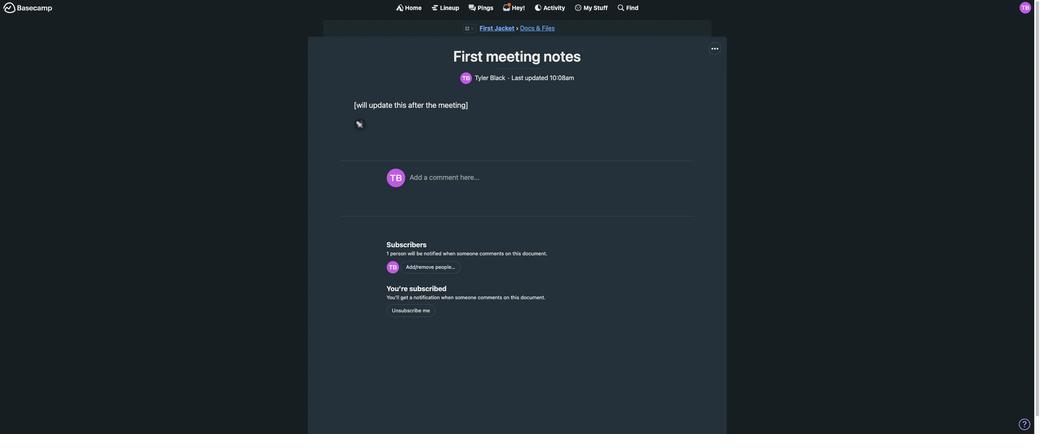 Task type: locate. For each thing, give the bounding box(es) containing it.
comments inside you're subscribed you'll get a notification when someone comments on this document.
[[478, 294, 503, 300]]

when up people…
[[443, 251, 456, 257]]

0 vertical spatial tyler black image
[[387, 169, 405, 188]]

1 vertical spatial a
[[410, 294, 413, 300]]

someone down people…
[[455, 294, 477, 300]]

1 vertical spatial comments
[[478, 294, 503, 300]]

on inside you're subscribed you'll get a notification when someone comments on this document.
[[504, 294, 510, 300]]

comments for you're
[[478, 294, 503, 300]]

a right add
[[424, 174, 428, 182]]

someone for you're
[[455, 294, 477, 300]]

a inside add a comment here… button
[[424, 174, 428, 182]]

0 horizontal spatial a
[[410, 294, 413, 300]]

0 vertical spatial comments
[[480, 251, 504, 257]]

add a comment here… button
[[410, 169, 687, 204]]

document.
[[523, 251, 548, 257], [521, 294, 546, 300]]

first left jacket
[[480, 25, 493, 32]]

pings button
[[469, 4, 494, 12]]

first up tyler
[[454, 48, 483, 65]]

my
[[584, 4, 593, 11]]

this
[[395, 100, 407, 109], [513, 251, 521, 257], [511, 294, 520, 300]]

0 vertical spatial on
[[506, 251, 512, 257]]

someone inside you're subscribed you'll get a notification when someone comments on this document.
[[455, 294, 477, 300]]

tyler black image
[[387, 169, 405, 188], [387, 261, 399, 274]]

&
[[536, 25, 541, 32]]

document. inside subscribers 1 person will be notified when someone comments on this document.
[[523, 251, 548, 257]]

updated
[[525, 74, 549, 81]]

1 vertical spatial when
[[441, 294, 454, 300]]

after
[[409, 100, 424, 109]]

tyler black image
[[1020, 2, 1032, 13], [461, 72, 472, 84]]

my stuff button
[[575, 4, 608, 12]]

unsubscribe me
[[392, 307, 430, 314]]

unsubscribe me button
[[387, 305, 436, 317]]

add/remove
[[406, 264, 434, 270]]

tyler black image left add
[[387, 169, 405, 188]]

0 vertical spatial when
[[443, 251, 456, 257]]

0 vertical spatial this
[[395, 100, 407, 109]]

1 vertical spatial someone
[[455, 294, 477, 300]]

first jacket
[[480, 25, 515, 32]]

someone
[[457, 251, 479, 257], [455, 294, 477, 300]]

2 tyler black image from the top
[[387, 261, 399, 274]]

find
[[627, 4, 639, 11]]

0 vertical spatial document.
[[523, 251, 548, 257]]

find button
[[618, 4, 639, 12]]

notes
[[544, 48, 581, 65]]

tyler
[[475, 74, 489, 81]]

someone for subscribers
[[457, 251, 479, 257]]

meeting]
[[439, 100, 469, 109]]

when for subscribers
[[443, 251, 456, 257]]

document. inside you're subscribed you'll get a notification when someone comments on this document.
[[521, 294, 546, 300]]

1 horizontal spatial tyler black image
[[1020, 2, 1032, 13]]

0 vertical spatial a
[[424, 174, 428, 182]]

comments
[[480, 251, 504, 257], [478, 294, 503, 300]]

last updated 10:08am
[[512, 74, 575, 81]]

2 vertical spatial this
[[511, 294, 520, 300]]

subscribers 1 person will be notified when someone comments on this document.
[[387, 241, 548, 257]]

when inside subscribers 1 person will be notified when someone comments on this document.
[[443, 251, 456, 257]]

meeting
[[486, 48, 541, 65]]

1 vertical spatial first
[[454, 48, 483, 65]]

comment
[[430, 174, 459, 182]]

first meeting notes
[[454, 48, 581, 65]]

when
[[443, 251, 456, 257], [441, 294, 454, 300]]

you're subscribed you'll get a notification when someone comments on this document.
[[387, 285, 546, 300]]

jacket
[[495, 25, 515, 32]]

1 tyler black image from the top
[[387, 169, 405, 188]]

activity
[[544, 4, 566, 11]]

on inside subscribers 1 person will be notified when someone comments on this document.
[[506, 251, 512, 257]]

first
[[480, 25, 493, 32], [454, 48, 483, 65]]

1 vertical spatial this
[[513, 251, 521, 257]]

add
[[410, 174, 422, 182]]

10:08am element
[[550, 74, 575, 82]]

first jacket link
[[480, 25, 515, 32]]

update
[[369, 100, 393, 109]]

0 vertical spatial someone
[[457, 251, 479, 257]]

person
[[391, 251, 407, 257]]

be
[[417, 251, 423, 257]]

someone inside subscribers 1 person will be notified when someone comments on this document.
[[457, 251, 479, 257]]

last
[[512, 74, 524, 81]]

files
[[542, 25, 555, 32]]

hey! button
[[503, 3, 525, 12]]

when for you're
[[441, 294, 454, 300]]

a
[[424, 174, 428, 182], [410, 294, 413, 300]]

first for first jacket
[[480, 25, 493, 32]]

when right 'notification'
[[441, 294, 454, 300]]

someone right notified
[[457, 251, 479, 257]]

my stuff
[[584, 4, 608, 11]]

1 vertical spatial tyler black image
[[461, 72, 472, 84]]

hey!
[[512, 4, 525, 11]]

tyler black image down 1
[[387, 261, 399, 274]]

0 vertical spatial tyler black image
[[1020, 2, 1032, 13]]

1 vertical spatial tyler black image
[[387, 261, 399, 274]]

a inside you're subscribed you'll get a notification when someone comments on this document.
[[410, 294, 413, 300]]

this inside you're subscribed you'll get a notification when someone comments on this document.
[[511, 294, 520, 300]]

comments inside subscribers 1 person will be notified when someone comments on this document.
[[480, 251, 504, 257]]

lineup link
[[431, 4, 460, 12]]

0 vertical spatial first
[[480, 25, 493, 32]]

this inside subscribers 1 person will be notified when someone comments on this document.
[[513, 251, 521, 257]]

when inside you're subscribed you'll get a notification when someone comments on this document.
[[441, 294, 454, 300]]

1 horizontal spatial a
[[424, 174, 428, 182]]

on
[[506, 251, 512, 257], [504, 294, 510, 300]]

0 horizontal spatial tyler black image
[[461, 72, 472, 84]]

1 vertical spatial document.
[[521, 294, 546, 300]]

1 vertical spatial on
[[504, 294, 510, 300]]

a right get
[[410, 294, 413, 300]]



Task type: describe. For each thing, give the bounding box(es) containing it.
comments for subscribers
[[480, 251, 504, 257]]

› docs & files
[[516, 25, 555, 32]]

on for you're
[[504, 294, 510, 300]]

stuff
[[594, 4, 608, 11]]

tyler black image inside the main element
[[1020, 2, 1032, 13]]

the
[[426, 100, 437, 109]]

activity link
[[535, 4, 566, 12]]

unsubscribe
[[392, 307, 422, 314]]

black
[[490, 74, 506, 81]]

subscribed
[[410, 285, 447, 293]]

[will update this after the meeting]
[[354, 100, 469, 109]]

this for 1
[[513, 251, 521, 257]]

switch accounts image
[[3, 2, 52, 14]]

home link
[[396, 4, 422, 12]]

lineup
[[440, 4, 460, 11]]

you're
[[387, 285, 408, 293]]

add/remove people…
[[406, 264, 456, 270]]

notified
[[424, 251, 442, 257]]

home
[[405, 4, 422, 11]]

docs & files link
[[521, 25, 555, 32]]

you'll
[[387, 294, 399, 300]]

on for subscribers
[[506, 251, 512, 257]]

will
[[408, 251, 416, 257]]

pings
[[478, 4, 494, 11]]

notification
[[414, 294, 440, 300]]

add a comment here…
[[410, 174, 480, 182]]

here…
[[461, 174, 480, 182]]

first for first meeting notes
[[454, 48, 483, 65]]

[will
[[354, 100, 367, 109]]

document. for you're
[[521, 294, 546, 300]]

document. for subscribers
[[523, 251, 548, 257]]

add/remove people… link
[[401, 261, 461, 274]]

main element
[[0, 0, 1035, 15]]

people…
[[436, 264, 456, 270]]

10:08am
[[550, 74, 575, 81]]

me
[[423, 307, 430, 314]]

subscribers
[[387, 241, 427, 249]]

this for subscribed
[[511, 294, 520, 300]]

tyler black
[[475, 74, 506, 81]]

1
[[387, 251, 389, 257]]

docs
[[521, 25, 535, 32]]

›
[[516, 25, 519, 32]]

get
[[401, 294, 408, 300]]



Task type: vqa. For each thing, say whether or not it's contained in the screenshot.
[will update this after the meeting]
yes



